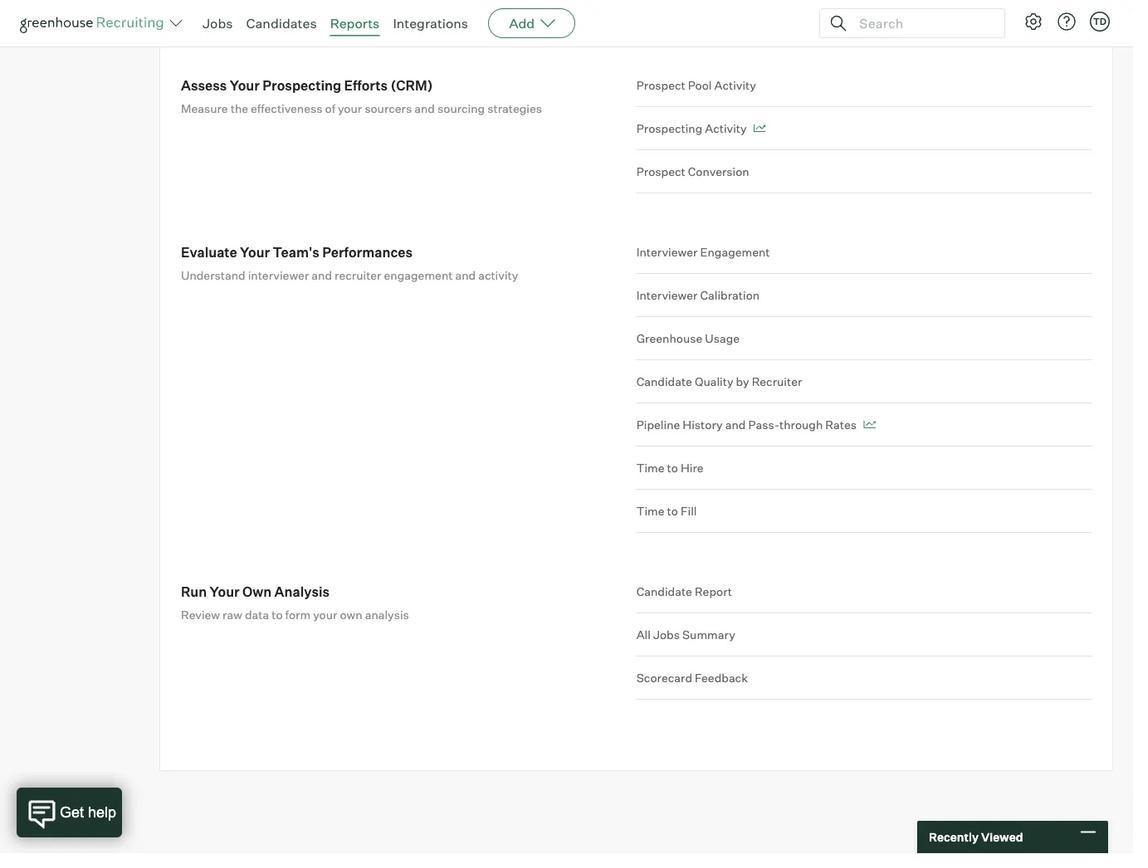 Task type: locate. For each thing, give the bounding box(es) containing it.
pipeline
[[637, 417, 680, 432]]

your inside sync with your finance team on what jobs are in progress to help them with budget decisions
[[236, 0, 261, 3]]

jobs
[[381, 0, 404, 3]]

1 vertical spatial interviewer
[[637, 288, 698, 302]]

1 prospect from the top
[[637, 78, 686, 92]]

your up "decisions"
[[236, 0, 261, 3]]

time
[[637, 461, 665, 475], [637, 504, 665, 518]]

prospect
[[637, 78, 686, 92], [637, 164, 686, 179]]

assess your prospecting efforts (crm) measure the effectiveness of your sourcers and sourcing strategies
[[181, 77, 542, 116]]

jobs down sync
[[203, 15, 233, 32]]

icon chart image for prospecting activity
[[754, 124, 766, 133]]

candidate up all
[[637, 584, 692, 599]]

1 horizontal spatial with
[[560, 0, 583, 3]]

candidate inside "link"
[[637, 374, 692, 389]]

all jobs summary
[[637, 628, 736, 642]]

the
[[231, 101, 248, 116]]

0 horizontal spatial icon chart image
[[754, 124, 766, 133]]

evaluate your team's performances understand interviewer and recruiter engagement and activity
[[181, 244, 518, 282]]

td button
[[1087, 8, 1114, 35]]

to left the help
[[490, 0, 501, 3]]

prospect for prospect pool activity
[[637, 78, 686, 92]]

0 vertical spatial activity
[[715, 78, 756, 92]]

your up interviewer
[[240, 244, 270, 260]]

prospect pool activity
[[637, 78, 756, 92]]

2 vertical spatial your
[[313, 608, 337, 622]]

candidate
[[637, 374, 692, 389], [637, 584, 692, 599]]

time for time to hire
[[637, 461, 665, 475]]

with
[[211, 0, 234, 3], [560, 0, 583, 3]]

candidate quality by recruiter
[[637, 374, 802, 389]]

prospect for prospect conversion
[[637, 164, 686, 179]]

history
[[683, 417, 723, 432]]

time left the hire
[[637, 461, 665, 475]]

interviewer calibration
[[637, 288, 760, 302]]

time left fill
[[637, 504, 665, 518]]

0 vertical spatial your
[[236, 0, 261, 3]]

0 vertical spatial candidate
[[637, 374, 692, 389]]

1 horizontal spatial icon chart image
[[864, 421, 876, 429]]

efforts
[[344, 77, 388, 94]]

recently viewed
[[929, 830, 1024, 845]]

candidates
[[246, 15, 317, 32]]

0 vertical spatial prospect
[[637, 78, 686, 92]]

icon chart image right prospecting activity
[[754, 124, 766, 133]]

1 vertical spatial prospect
[[637, 164, 686, 179]]

1 vertical spatial your
[[240, 244, 270, 260]]

your inside run your own analysis review raw data to form your own analysis
[[313, 608, 337, 622]]

jobs right all
[[653, 628, 680, 642]]

1 horizontal spatial prospecting
[[637, 121, 703, 136]]

interviewer
[[248, 268, 309, 282]]

data
[[245, 608, 269, 622]]

2 horizontal spatial your
[[338, 101, 362, 116]]

budget
[[181, 9, 220, 23]]

to inside run your own analysis review raw data to form your own analysis
[[272, 608, 283, 622]]

interviewer inside interviewer calibration link
[[637, 288, 698, 302]]

your for run your own analysis
[[313, 608, 337, 622]]

sync
[[181, 0, 208, 3]]

and down team's
[[312, 268, 332, 282]]

and inside assess your prospecting efforts (crm) measure the effectiveness of your sourcers and sourcing strategies
[[415, 101, 435, 116]]

time inside "link"
[[637, 461, 665, 475]]

0 vertical spatial your
[[230, 77, 260, 94]]

candidate down greenhouse
[[637, 374, 692, 389]]

prospecting
[[263, 77, 341, 94], [637, 121, 703, 136]]

your
[[236, 0, 261, 3], [338, 101, 362, 116], [313, 608, 337, 622]]

all jobs summary link
[[637, 614, 1092, 657]]

prospect down prospecting activity
[[637, 164, 686, 179]]

time to fill
[[637, 504, 697, 518]]

icon chart image
[[754, 124, 766, 133], [864, 421, 876, 429]]

and down (crm)
[[415, 101, 435, 116]]

prospecting activity
[[637, 121, 747, 136]]

icon chart image right rates
[[864, 421, 876, 429]]

interviewer inside interviewer engagement link
[[637, 245, 698, 259]]

with up 'jobs' link
[[211, 0, 234, 3]]

jobs
[[203, 15, 233, 32], [653, 628, 680, 642]]

your inside evaluate your team's performances understand interviewer and recruiter engagement and activity
[[240, 244, 270, 260]]

your for assess
[[230, 77, 260, 94]]

activity right pool
[[715, 78, 756, 92]]

recruiter
[[335, 268, 382, 282]]

by
[[736, 374, 750, 389]]

analysis
[[275, 584, 330, 600]]

1 horizontal spatial your
[[313, 608, 337, 622]]

candidate quality by recruiter link
[[637, 361, 1092, 404]]

your for run
[[210, 584, 240, 600]]

prospect inside prospect pool activity link
[[637, 78, 686, 92]]

are
[[406, 0, 424, 3]]

0 vertical spatial icon chart image
[[754, 124, 766, 133]]

scorecard feedback link
[[637, 657, 1092, 700]]

0 horizontal spatial with
[[211, 0, 234, 3]]

(crm)
[[391, 77, 433, 94]]

0 vertical spatial prospecting
[[263, 77, 341, 94]]

candidate report link
[[637, 583, 1092, 614]]

activity up conversion
[[705, 121, 747, 136]]

on
[[336, 0, 349, 3]]

2 interviewer from the top
[[637, 288, 698, 302]]

0 horizontal spatial prospecting
[[263, 77, 341, 94]]

0 vertical spatial time
[[637, 461, 665, 475]]

configure image
[[1024, 12, 1044, 32]]

jobs link
[[203, 15, 233, 32]]

summary
[[683, 628, 736, 642]]

1 horizontal spatial jobs
[[653, 628, 680, 642]]

interviewer up greenhouse
[[637, 288, 698, 302]]

usage
[[705, 331, 740, 346]]

to right data
[[272, 608, 283, 622]]

recruiter
[[752, 374, 802, 389]]

your inside assess your prospecting efforts (crm) measure the effectiveness of your sourcers and sourcing strategies
[[338, 101, 362, 116]]

greenhouse recruiting image
[[20, 13, 169, 33]]

prospecting up prospect conversion
[[637, 121, 703, 136]]

own
[[340, 608, 363, 622]]

candidate for candidate quality by recruiter
[[637, 374, 692, 389]]

your inside assess your prospecting efforts (crm) measure the effectiveness of your sourcers and sourcing strategies
[[230, 77, 260, 94]]

add
[[509, 15, 535, 32]]

candidate inside "link"
[[637, 584, 692, 599]]

2 time from the top
[[637, 504, 665, 518]]

and
[[415, 101, 435, 116], [312, 268, 332, 282], [455, 268, 476, 282], [725, 417, 746, 432]]

2 prospect from the top
[[637, 164, 686, 179]]

1 candidate from the top
[[637, 374, 692, 389]]

1 vertical spatial your
[[338, 101, 362, 116]]

prospect conversion link
[[637, 150, 1092, 194]]

1 vertical spatial icon chart image
[[864, 421, 876, 429]]

your
[[230, 77, 260, 94], [240, 244, 270, 260], [210, 584, 240, 600]]

your right of
[[338, 101, 362, 116]]

your left own
[[313, 608, 337, 622]]

conversion
[[688, 164, 750, 179]]

own
[[242, 584, 272, 600]]

reports
[[330, 15, 380, 32]]

time to hire link
[[637, 447, 1092, 490]]

prospect inside prospect conversion link
[[637, 164, 686, 179]]

interviewer for interviewer calibration
[[637, 288, 698, 302]]

2 vertical spatial your
[[210, 584, 240, 600]]

0 horizontal spatial jobs
[[203, 15, 233, 32]]

1 vertical spatial time
[[637, 504, 665, 518]]

interviewer up interviewer calibration
[[637, 245, 698, 259]]

and left pass- on the right
[[725, 417, 746, 432]]

your up raw
[[210, 584, 240, 600]]

finance
[[263, 0, 303, 3]]

assess
[[181, 77, 227, 94]]

prospecting inside assess your prospecting efforts (crm) measure the effectiveness of your sourcers and sourcing strategies
[[263, 77, 341, 94]]

1 vertical spatial prospecting
[[637, 121, 703, 136]]

0 horizontal spatial your
[[236, 0, 261, 3]]

1 vertical spatial jobs
[[653, 628, 680, 642]]

prospect left pool
[[637, 78, 686, 92]]

1 vertical spatial candidate
[[637, 584, 692, 599]]

to
[[490, 0, 501, 3], [667, 461, 678, 475], [667, 504, 678, 518], [272, 608, 283, 622]]

effectiveness
[[251, 101, 323, 116]]

candidate for candidate report
[[637, 584, 692, 599]]

to left the hire
[[667, 461, 678, 475]]

with right them
[[560, 0, 583, 3]]

in
[[426, 0, 436, 3]]

performances
[[322, 244, 413, 260]]

review
[[181, 608, 220, 622]]

1 time from the top
[[637, 461, 665, 475]]

feedback
[[695, 671, 748, 685]]

time to hire
[[637, 461, 704, 475]]

your inside run your own analysis review raw data to form your own analysis
[[210, 584, 240, 600]]

1 interviewer from the top
[[637, 245, 698, 259]]

your up the
[[230, 77, 260, 94]]

2 candidate from the top
[[637, 584, 692, 599]]

0 vertical spatial interviewer
[[637, 245, 698, 259]]

prospecting up effectiveness
[[263, 77, 341, 94]]

what
[[352, 0, 378, 3]]

your for evaluate
[[240, 244, 270, 260]]



Task type: vqa. For each thing, say whether or not it's contained in the screenshot.
Candidate Details icon
no



Task type: describe. For each thing, give the bounding box(es) containing it.
prospect pool activity link
[[637, 77, 1092, 107]]

1 vertical spatial activity
[[705, 121, 747, 136]]

activity
[[478, 268, 518, 282]]

pass-
[[749, 417, 780, 432]]

measure
[[181, 101, 228, 116]]

greenhouse usage link
[[637, 317, 1092, 361]]

decisions
[[223, 9, 274, 23]]

help
[[503, 0, 527, 3]]

rates
[[826, 417, 857, 432]]

and left activity
[[455, 268, 476, 282]]

recently
[[929, 830, 979, 845]]

scorecard feedback
[[637, 671, 748, 685]]

pipeline history and pass-through rates
[[637, 417, 857, 432]]

strategies
[[488, 101, 542, 116]]

integrations
[[393, 15, 468, 32]]

understand
[[181, 268, 246, 282]]

team
[[305, 0, 333, 3]]

icon chart image for pipeline history and pass-through rates
[[864, 421, 876, 429]]

add button
[[488, 8, 576, 38]]

fill
[[681, 504, 697, 518]]

them
[[529, 0, 558, 3]]

Search text field
[[855, 11, 990, 35]]

your for assess your prospecting efforts (crm)
[[338, 101, 362, 116]]

run
[[181, 584, 207, 600]]

through
[[780, 417, 823, 432]]

of
[[325, 101, 335, 116]]

td
[[1094, 16, 1107, 27]]

scorecard
[[637, 671, 693, 685]]

evaluate
[[181, 244, 237, 260]]

calibration
[[700, 288, 760, 302]]

pool
[[688, 78, 712, 92]]

greenhouse usage
[[637, 331, 740, 346]]

candidates link
[[246, 15, 317, 32]]

analysis
[[365, 608, 409, 622]]

0 vertical spatial jobs
[[203, 15, 233, 32]]

2 with from the left
[[560, 0, 583, 3]]

to inside sync with your finance team on what jobs are in progress to help them with budget decisions
[[490, 0, 501, 3]]

sync with your finance team on what jobs are in progress to help them with budget decisions
[[181, 0, 583, 23]]

1 with from the left
[[211, 0, 234, 3]]

interviewer for interviewer engagement
[[637, 245, 698, 259]]

integrations link
[[393, 15, 468, 32]]

form
[[285, 608, 311, 622]]

prospect conversion
[[637, 164, 750, 179]]

quality
[[695, 374, 734, 389]]

to inside "link"
[[667, 461, 678, 475]]

progress
[[439, 0, 487, 3]]

sourcers
[[365, 101, 412, 116]]

run your own analysis review raw data to form your own analysis
[[181, 584, 409, 622]]

interviewer calibration link
[[637, 274, 1092, 317]]

time to fill link
[[637, 490, 1092, 533]]

engagement
[[384, 268, 453, 282]]

raw
[[223, 608, 242, 622]]

sourcing
[[438, 101, 485, 116]]

to left fill
[[667, 504, 678, 518]]

report
[[695, 584, 732, 599]]

time for time to fill
[[637, 504, 665, 518]]

viewed
[[981, 830, 1024, 845]]

engagement
[[700, 245, 770, 259]]

td button
[[1090, 12, 1110, 32]]

greenhouse
[[637, 331, 703, 346]]

interviewer engagement link
[[637, 243, 1092, 274]]

all
[[637, 628, 651, 642]]

interviewer engagement
[[637, 245, 770, 259]]

hire
[[681, 461, 704, 475]]

candidate report
[[637, 584, 732, 599]]



